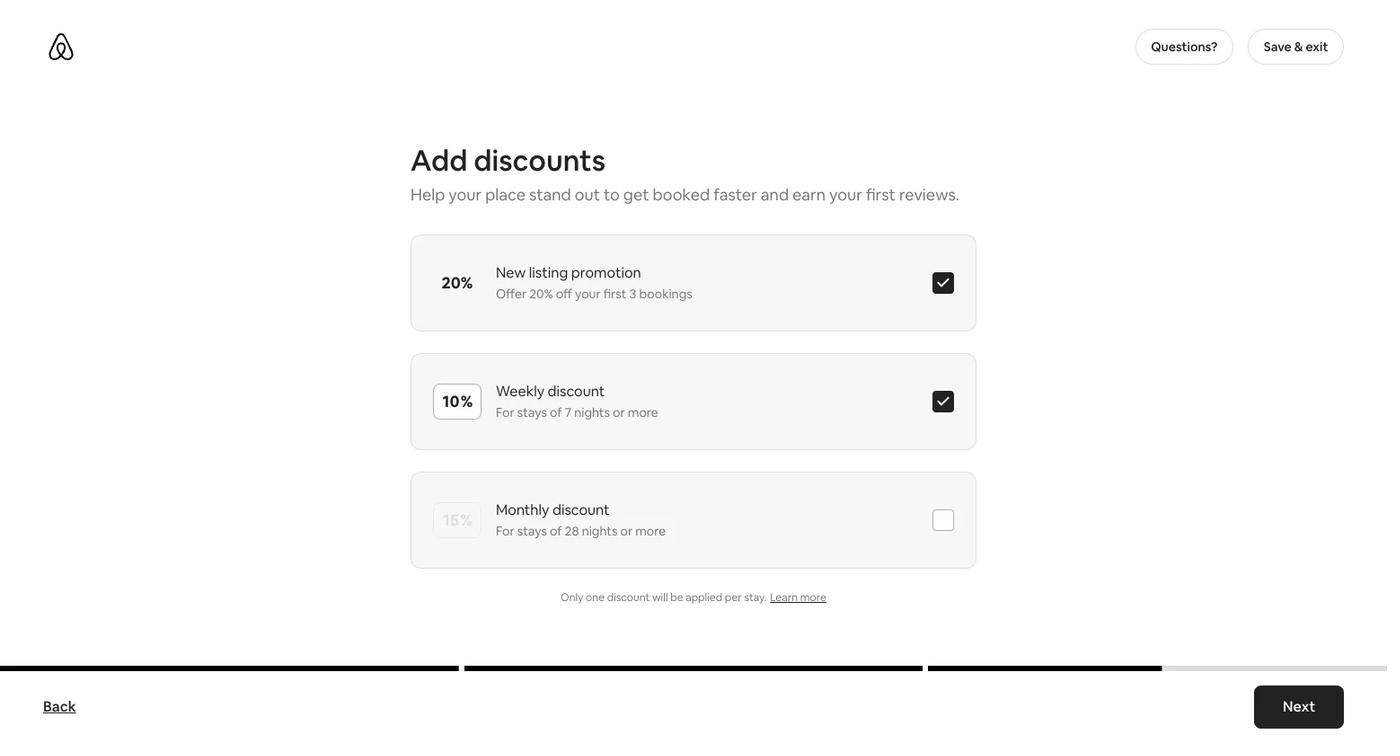 Task type: locate. For each thing, give the bounding box(es) containing it.
1 for from the top
[[496, 404, 515, 420]]

2 stays from the top
[[517, 523, 547, 539]]

1 vertical spatial first
[[604, 285, 627, 301]]

of inside monthly discount for stays of 28 nights or more
[[550, 523, 562, 539]]

for down weekly
[[496, 404, 515, 420]]

weekly
[[496, 381, 545, 400]]

nights
[[574, 404, 610, 420], [582, 523, 618, 539]]

for down monthly
[[496, 523, 515, 539]]

discount up 28
[[553, 500, 610, 519]]

more
[[628, 404, 659, 420], [636, 523, 666, 539]]

0 vertical spatial of
[[550, 404, 562, 420]]

1 vertical spatial of
[[550, 523, 562, 539]]

0 horizontal spatial your
[[449, 184, 482, 204]]

or for monthly discount
[[621, 523, 633, 539]]

add discounts help your place stand out to get booked faster and earn your first reviews.
[[411, 142, 960, 204]]

or right 28
[[621, 523, 633, 539]]

0 vertical spatial stays
[[517, 404, 547, 420]]

or
[[613, 404, 625, 420], [621, 523, 633, 539]]

2 vertical spatial discount
[[607, 590, 650, 604]]

nights right the 7
[[574, 404, 610, 420]]

discount inside monthly discount for stays of 28 nights or more
[[553, 500, 610, 519]]

0 horizontal spatial first
[[604, 285, 627, 301]]

of left the 7
[[550, 404, 562, 420]]

or inside monthly discount for stays of 28 nights or more
[[621, 523, 633, 539]]

discount up the 7
[[548, 381, 605, 400]]

to
[[604, 184, 620, 204]]

first left reviews.
[[866, 184, 896, 204]]

stays inside the weekly discount for stays of 7 nights or more
[[517, 404, 547, 420]]

1 vertical spatial or
[[621, 523, 633, 539]]

of inside the weekly discount for stays of 7 nights or more
[[550, 404, 562, 420]]

out
[[575, 184, 600, 204]]

for inside the weekly discount for stays of 7 nights or more
[[496, 404, 515, 420]]

1 horizontal spatial your
[[575, 285, 601, 301]]

1 vertical spatial more
[[636, 523, 666, 539]]

7
[[565, 404, 572, 420]]

reviews.
[[899, 184, 960, 204]]

place
[[485, 184, 526, 204]]

questions?
[[1151, 39, 1218, 55]]

1 horizontal spatial first
[[866, 184, 896, 204]]

back button
[[34, 689, 85, 725]]

nights right 28
[[582, 523, 618, 539]]

first left 3
[[604, 285, 627, 301]]

your right help
[[449, 184, 482, 204]]

and
[[761, 184, 789, 204]]

promotion
[[571, 263, 641, 282]]

weekly discount for stays of 7 nights or more
[[496, 381, 659, 420]]

more for monthly discount
[[636, 523, 666, 539]]

for inside monthly discount for stays of 28 nights or more
[[496, 523, 515, 539]]

&
[[1295, 39, 1303, 55]]

of left 28
[[550, 523, 562, 539]]

0 vertical spatial discount
[[548, 381, 605, 400]]

discount inside the weekly discount for stays of 7 nights or more
[[548, 381, 605, 400]]

discount
[[548, 381, 605, 400], [553, 500, 610, 519], [607, 590, 650, 604]]

next button
[[1254, 686, 1344, 729]]

2 horizontal spatial your
[[829, 184, 863, 204]]

first
[[866, 184, 896, 204], [604, 285, 627, 301]]

20% left 'new'
[[442, 272, 473, 293]]

more inside the weekly discount for stays of 7 nights or more
[[628, 404, 659, 420]]

stays
[[517, 404, 547, 420], [517, 523, 547, 539]]

or inside the weekly discount for stays of 7 nights or more
[[613, 404, 625, 420]]

2 for from the top
[[496, 523, 515, 539]]

monthly
[[496, 500, 549, 519]]

of
[[550, 404, 562, 420], [550, 523, 562, 539]]

learn more button
[[767, 590, 827, 604]]

stays for monthly
[[517, 523, 547, 539]]

for
[[496, 404, 515, 420], [496, 523, 515, 539]]

more inside monthly discount for stays of 28 nights or more
[[636, 523, 666, 539]]

1 vertical spatial for
[[496, 523, 515, 539]]

be
[[671, 590, 683, 604]]

1 vertical spatial stays
[[517, 523, 547, 539]]

get
[[624, 184, 649, 204]]

your right earn
[[829, 184, 863, 204]]

stays down weekly
[[517, 404, 547, 420]]

nights inside monthly discount for stays of 28 nights or more
[[582, 523, 618, 539]]

will
[[652, 590, 668, 604]]

Monthly discount text field
[[440, 509, 474, 531]]

stays inside monthly discount for stays of 28 nights or more
[[517, 523, 547, 539]]

more right the 7
[[628, 404, 659, 420]]

your inside new listing promotion offer 20% off your first 3 bookings
[[575, 285, 601, 301]]

booked
[[653, 184, 710, 204]]

stays for weekly
[[517, 404, 547, 420]]

stays down monthly
[[517, 523, 547, 539]]

2 of from the top
[[550, 523, 562, 539]]

0 vertical spatial first
[[866, 184, 896, 204]]

1 of from the top
[[550, 404, 562, 420]]

nights inside the weekly discount for stays of 7 nights or more
[[574, 404, 610, 420]]

or right the 7
[[613, 404, 625, 420]]

1 vertical spatial nights
[[582, 523, 618, 539]]

only
[[561, 590, 584, 604]]

learn more
[[770, 590, 827, 604]]

discount for monthly discount
[[553, 500, 610, 519]]

0 vertical spatial more
[[628, 404, 659, 420]]

discount left will
[[607, 590, 650, 604]]

1 vertical spatial discount
[[553, 500, 610, 519]]

first inside new listing promotion offer 20% off your first 3 bookings
[[604, 285, 627, 301]]

1 horizontal spatial 20%
[[530, 285, 553, 301]]

offer
[[496, 285, 527, 301]]

1 stays from the top
[[517, 404, 547, 420]]

more for weekly discount
[[628, 404, 659, 420]]

Weekly discount text field
[[440, 390, 474, 412]]

your right off
[[575, 285, 601, 301]]

save & exit
[[1264, 39, 1329, 55]]

your
[[449, 184, 482, 204], [829, 184, 863, 204], [575, 285, 601, 301]]

more up will
[[636, 523, 666, 539]]

save
[[1264, 39, 1292, 55]]

of for monthly
[[550, 523, 562, 539]]

20%
[[442, 272, 473, 293], [530, 285, 553, 301]]

0 vertical spatial nights
[[574, 404, 610, 420]]

new listing promotion offer 20% off your first 3 bookings
[[496, 263, 693, 301]]

0 vertical spatial for
[[496, 404, 515, 420]]

discounts
[[474, 142, 606, 178]]

0 vertical spatial or
[[613, 404, 625, 420]]

20% down listing
[[530, 285, 553, 301]]

of for weekly
[[550, 404, 562, 420]]



Task type: vqa. For each thing, say whether or not it's contained in the screenshot.
GROUP
no



Task type: describe. For each thing, give the bounding box(es) containing it.
off
[[556, 285, 572, 301]]

exit
[[1306, 39, 1329, 55]]

for for weekly discount
[[496, 404, 515, 420]]

new
[[496, 263, 526, 282]]

questions? button
[[1136, 29, 1234, 65]]

stay.
[[744, 590, 767, 604]]

next
[[1283, 697, 1316, 716]]

3
[[630, 285, 637, 301]]

only one discount will be applied per stay. learn more
[[561, 590, 827, 604]]

for for monthly discount
[[496, 523, 515, 539]]

listing
[[529, 263, 568, 282]]

faster
[[714, 184, 757, 204]]

0 horizontal spatial 20%
[[442, 272, 473, 293]]

back
[[43, 697, 76, 716]]

28
[[565, 523, 579, 539]]

applied
[[686, 590, 723, 604]]

per
[[725, 590, 742, 604]]

monthly discount for stays of 28 nights or more
[[496, 500, 666, 539]]

nights for weekly discount
[[574, 404, 610, 420]]

add
[[411, 142, 468, 178]]

bookings
[[639, 285, 693, 301]]

earn
[[793, 184, 826, 204]]

discount for weekly discount
[[548, 381, 605, 400]]

first inside add discounts help your place stand out to get booked faster and earn your first reviews.
[[866, 184, 896, 204]]

20% inside new listing promotion offer 20% off your first 3 bookings
[[530, 285, 553, 301]]

one
[[586, 590, 605, 604]]

stand
[[529, 184, 571, 204]]

or for weekly discount
[[613, 404, 625, 420]]

nights for monthly discount
[[582, 523, 618, 539]]

help
[[411, 184, 445, 204]]

save & exit button
[[1248, 29, 1344, 65]]



